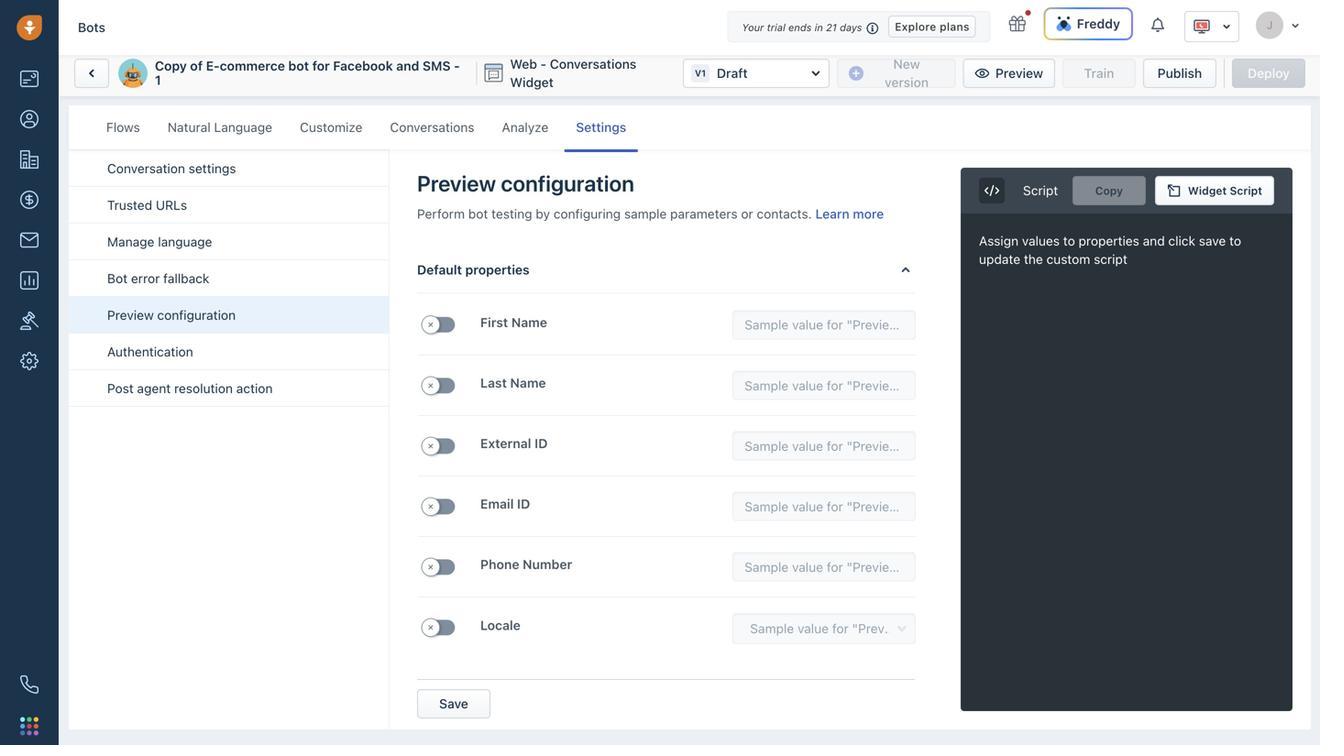 Task type: describe. For each thing, give the bounding box(es) containing it.
freddy button
[[1044, 7, 1134, 40]]

freddy
[[1078, 16, 1121, 31]]

phone image
[[20, 676, 39, 694]]

plans
[[940, 20, 970, 33]]

ends
[[789, 22, 812, 33]]

properties image
[[20, 312, 39, 330]]

1 horizontal spatial ic_arrow_down image
[[1291, 20, 1301, 31]]

in
[[815, 22, 824, 33]]



Task type: locate. For each thing, give the bounding box(es) containing it.
phone element
[[11, 667, 48, 704]]

21
[[826, 22, 837, 33]]

bots
[[78, 20, 105, 35]]

explore plans button
[[889, 16, 977, 38]]

ic_info_icon image
[[867, 21, 880, 36]]

missing translation "unavailable" for locale "en-us" image
[[1193, 17, 1212, 36]]

ic_arrow_down image
[[1223, 20, 1232, 33], [1291, 20, 1301, 31]]

your
[[742, 22, 764, 33]]

your trial ends in 21 days
[[742, 22, 863, 33]]

explore plans
[[895, 20, 970, 33]]

freshworks switcher image
[[20, 718, 39, 736]]

0 horizontal spatial ic_arrow_down image
[[1223, 20, 1232, 33]]

days
[[840, 22, 863, 33]]

trial
[[767, 22, 786, 33]]

bell regular image
[[1152, 16, 1167, 33]]

explore
[[895, 20, 937, 33]]



Task type: vqa. For each thing, say whether or not it's contained in the screenshot.
EXPLORE PLANS link
no



